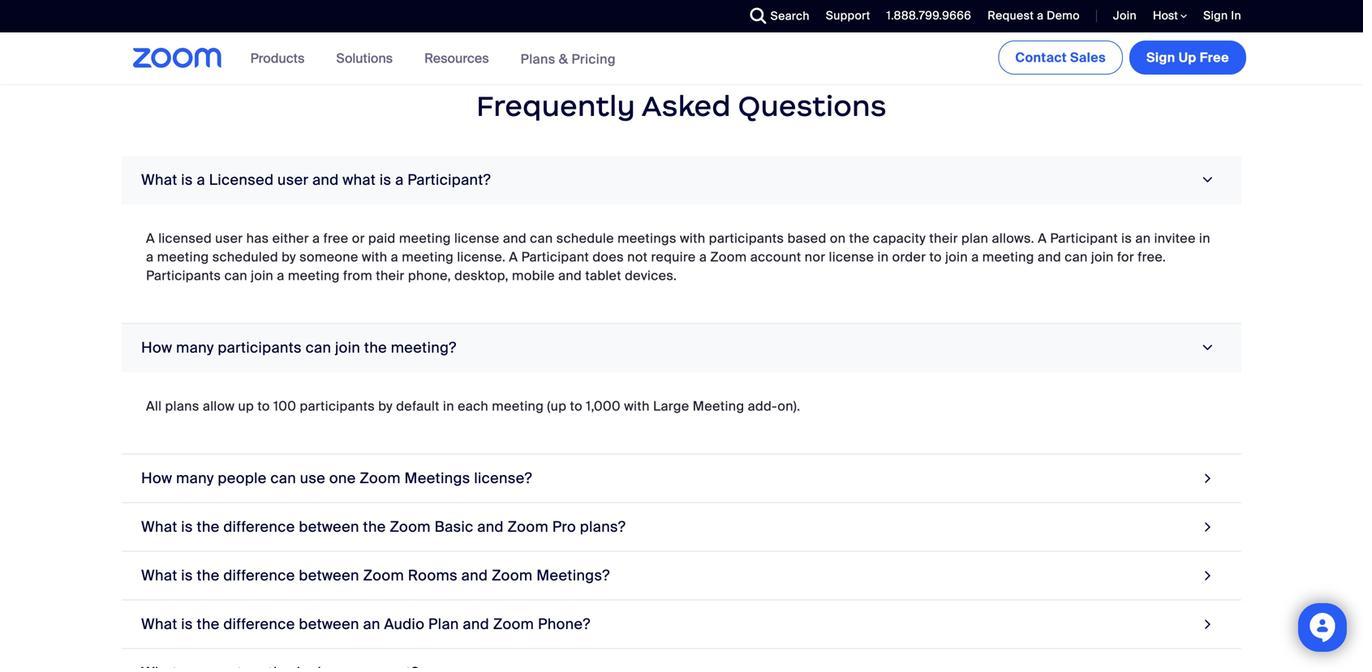Task type: describe. For each thing, give the bounding box(es) containing it.
order
[[892, 249, 926, 266]]

what is the difference between zoom rooms and zoom meetings?
[[141, 567, 610, 585]]

what is a licensed user and what is a participant?
[[141, 171, 491, 189]]

invitee
[[1154, 230, 1196, 247]]

default
[[396, 398, 440, 415]]

scheduled
[[212, 249, 278, 266]]

from
[[343, 267, 372, 284]]

an inside a licensed user has either a free or paid meeting license and can schedule meetings with participants based on the capacity their plan allows. a participant is an invitee in a meeting scheduled by someone with a meeting license. a participant does not require a zoom account nor license in order to join a meeting and can join for free. participants can join a meeting from their phone, desktop, mobile and tablet devices.
[[1136, 230, 1151, 247]]

contact sales
[[1016, 49, 1106, 66]]

sign up free
[[1147, 49, 1229, 66]]

1,000
[[586, 398, 621, 415]]

join down scheduled
[[251, 267, 274, 284]]

paid
[[368, 230, 396, 247]]

require
[[651, 249, 696, 266]]

capacity
[[873, 230, 926, 247]]

how many participants can join the meeting?
[[141, 339, 457, 357]]

participants inside dropdown button
[[218, 339, 302, 357]]

or
[[352, 230, 365, 247]]

a left 'demo' at the top of page
[[1037, 8, 1044, 23]]

plans?
[[580, 518, 626, 537]]

join down plan
[[946, 249, 968, 266]]

how many participants can join the meeting? button
[[122, 324, 1242, 373]]

what is the difference between the zoom basic and zoom pro plans?
[[141, 518, 626, 537]]

tab list containing what is a licensed user and what is a participant?
[[122, 156, 1242, 669]]

2 horizontal spatial a
[[1038, 230, 1047, 247]]

basic
[[435, 518, 474, 537]]

banner containing contact sales
[[114, 32, 1250, 86]]

many for participants
[[176, 339, 214, 357]]

phone?
[[538, 615, 591, 634]]

an inside dropdown button
[[363, 615, 380, 634]]

licensed
[[158, 230, 212, 247]]

free.
[[1138, 249, 1166, 266]]

right image for what is a licensed user and what is a participant?
[[1197, 172, 1219, 187]]

license.
[[457, 249, 506, 266]]

100
[[273, 398, 296, 415]]

plans & pricing
[[521, 51, 616, 68]]

free
[[323, 230, 349, 247]]

asked
[[642, 88, 731, 124]]

up
[[1179, 49, 1197, 66]]

plan
[[962, 230, 989, 247]]

with for how many participants can join the meeting?
[[624, 398, 650, 415]]

add-
[[748, 398, 778, 415]]

zoom left meetings?
[[492, 567, 533, 585]]

2 horizontal spatial in
[[1199, 230, 1211, 247]]

plans
[[165, 398, 199, 415]]

0 horizontal spatial in
[[443, 398, 454, 415]]

zoom left the pro
[[508, 518, 549, 537]]

can inside dropdown button
[[271, 469, 296, 488]]

0 horizontal spatial their
[[376, 267, 405, 284]]

meeting?
[[391, 339, 457, 357]]

what for what is the difference between an audio plan and zoom phone?
[[141, 615, 177, 634]]

licensed
[[209, 171, 274, 189]]

request a demo
[[988, 8, 1080, 23]]

on).
[[778, 398, 801, 415]]

products button
[[250, 32, 312, 84]]

solutions button
[[336, 32, 400, 84]]

sign for sign up free
[[1147, 49, 1176, 66]]

demo
[[1047, 8, 1080, 23]]

for
[[1117, 249, 1135, 266]]

what
[[343, 171, 376, 189]]

a left licensed
[[197, 171, 205, 189]]

&
[[559, 51, 568, 68]]

not
[[627, 249, 648, 266]]

based
[[788, 230, 827, 247]]

0 horizontal spatial to
[[258, 398, 270, 415]]

between for an
[[299, 615, 359, 634]]

many for people
[[176, 469, 214, 488]]

pro
[[552, 518, 576, 537]]

how many people can use one zoom meetings license?
[[141, 469, 532, 488]]

0 horizontal spatial with
[[362, 249, 387, 266]]

and inside what is the difference between an audio plan and zoom phone? dropdown button
[[463, 615, 489, 634]]

difference for the
[[223, 518, 295, 537]]

host
[[1153, 8, 1181, 23]]

mobile
[[512, 267, 555, 284]]

plan
[[428, 615, 459, 634]]

a licensed user has either a free or paid meeting license and can schedule meetings with participants based on the capacity their plan allows. a participant is an invitee in a meeting scheduled by someone with a meeting license. a participant does not require a zoom account nor license in order to join a meeting and can join for free. participants can join a meeting from their phone, desktop, mobile and tablet devices.
[[146, 230, 1211, 284]]

plans
[[521, 51, 556, 68]]

resources button
[[425, 32, 496, 84]]

2 vertical spatial participants
[[300, 398, 375, 415]]

by inside a licensed user has either a free or paid meeting license and can schedule meetings with participants based on the capacity their plan allows. a participant is an invitee in a meeting scheduled by someone with a meeting license. a participant does not require a zoom account nor license in order to join a meeting and can join for free. participants can join a meeting from their phone, desktop, mobile and tablet devices.
[[282, 249, 296, 266]]

a left free
[[312, 230, 320, 247]]

contact sales link
[[999, 41, 1123, 75]]

search
[[771, 9, 810, 24]]

sign in
[[1204, 8, 1242, 23]]

meetings
[[405, 469, 470, 488]]

between for zoom
[[299, 567, 359, 585]]

and inside the what is the difference between the zoom basic and zoom pro plans? dropdown button
[[477, 518, 504, 537]]

can inside dropdown button
[[306, 339, 331, 357]]

free
[[1200, 49, 1229, 66]]

how many people can use one zoom meetings license? button
[[122, 455, 1242, 503]]

join left "for"
[[1091, 249, 1114, 266]]

on
[[830, 230, 846, 247]]

support
[[826, 8, 871, 23]]

sign up free button
[[1130, 41, 1247, 75]]

desktop,
[[455, 267, 509, 284]]

user inside a licensed user has either a free or paid meeting license and can schedule meetings with participants based on the capacity their plan allows. a participant is an invitee in a meeting scheduled by someone with a meeting license. a participant does not require a zoom account nor license in order to join a meeting and can join for free. participants can join a meeting from their phone, desktop, mobile and tablet devices.
[[215, 230, 243, 247]]

in
[[1231, 8, 1242, 23]]

and up license.
[[503, 230, 527, 247]]

up
[[238, 398, 254, 415]]

nor
[[805, 249, 826, 266]]

questions
[[738, 88, 887, 124]]

the inside a licensed user has either a free or paid meeting license and can schedule meetings with participants based on the capacity their plan allows. a participant is an invitee in a meeting scheduled by someone with a meeting license. a participant does not require a zoom account nor license in order to join a meeting and can join for free. participants can join a meeting from their phone, desktop, mobile and tablet devices.
[[849, 230, 870, 247]]

zoom inside a licensed user has either a free or paid meeting license and can schedule meetings with participants based on the capacity their plan allows. a participant is an invitee in a meeting scheduled by someone with a meeting license. a participant does not require a zoom account nor license in order to join a meeting and can join for free. participants can join a meeting from their phone, desktop, mobile and tablet devices.
[[710, 249, 747, 266]]

right image for what is the difference between zoom rooms and zoom meetings?
[[1201, 565, 1216, 587]]

each
[[458, 398, 489, 415]]



Task type: locate. For each thing, give the bounding box(es) containing it.
frequently
[[476, 88, 636, 124]]

2 between from the top
[[299, 567, 359, 585]]

their right from
[[376, 267, 405, 284]]

1 horizontal spatial sign
[[1204, 8, 1228, 23]]

by
[[282, 249, 296, 266], [378, 398, 393, 415]]

1 many from the top
[[176, 339, 214, 357]]

what is a licensed user and what is a participant? button
[[122, 156, 1242, 205]]

support link
[[814, 0, 875, 32], [826, 8, 871, 23]]

user up scheduled
[[215, 230, 243, 247]]

0 horizontal spatial sign
[[1147, 49, 1176, 66]]

zoom logo image
[[133, 48, 222, 68]]

how up all
[[141, 339, 172, 357]]

and right the basic
[[477, 518, 504, 537]]

their
[[930, 230, 958, 247], [376, 267, 405, 284]]

has
[[246, 230, 269, 247]]

either
[[272, 230, 309, 247]]

between
[[299, 518, 359, 537], [299, 567, 359, 585], [299, 615, 359, 634]]

what is the difference between an audio plan and zoom phone? button
[[122, 601, 1242, 649]]

1 horizontal spatial user
[[278, 171, 309, 189]]

many up plans
[[176, 339, 214, 357]]

schedule
[[557, 230, 614, 247]]

how for how many people can use one zoom meetings license?
[[141, 469, 172, 488]]

what inside dropdown button
[[141, 171, 177, 189]]

between for the
[[299, 518, 359, 537]]

tab list
[[122, 156, 1242, 669]]

1 what from the top
[[141, 171, 177, 189]]

1 vertical spatial their
[[376, 267, 405, 284]]

search button
[[738, 0, 814, 32]]

2 vertical spatial between
[[299, 615, 359, 634]]

1 vertical spatial by
[[378, 398, 393, 415]]

what
[[141, 171, 177, 189], [141, 518, 177, 537], [141, 567, 177, 585], [141, 615, 177, 634]]

3 difference from the top
[[223, 615, 295, 634]]

0 horizontal spatial user
[[215, 230, 243, 247]]

1 horizontal spatial by
[[378, 398, 393, 415]]

an
[[1136, 230, 1151, 247], [363, 615, 380, 634]]

a up participants
[[146, 249, 154, 266]]

sign left up
[[1147, 49, 1176, 66]]

a down either
[[277, 267, 285, 284]]

1 horizontal spatial to
[[570, 398, 583, 415]]

how down all
[[141, 469, 172, 488]]

2 how from the top
[[141, 469, 172, 488]]

use
[[300, 469, 326, 488]]

a down plan
[[972, 249, 979, 266]]

0 vertical spatial participant
[[1050, 230, 1118, 247]]

what is the difference between an audio plan and zoom phone?
[[141, 615, 591, 634]]

right image inside the how many participants can join the meeting? dropdown button
[[1197, 340, 1219, 355]]

many left people on the bottom of page
[[176, 469, 214, 488]]

phone,
[[408, 267, 451, 284]]

1 horizontal spatial participant
[[1050, 230, 1118, 247]]

a left licensed
[[146, 230, 155, 247]]

in down capacity
[[878, 249, 889, 266]]

sign for sign in
[[1204, 8, 1228, 23]]

between down what is the difference between zoom rooms and zoom meetings?
[[299, 615, 359, 634]]

2 vertical spatial in
[[443, 398, 454, 415]]

is for what is the difference between zoom rooms and zoom meetings?
[[181, 567, 193, 585]]

user inside dropdown button
[[278, 171, 309, 189]]

license?
[[474, 469, 532, 488]]

and right plan
[[463, 615, 489, 634]]

0 vertical spatial participants
[[709, 230, 784, 247]]

many inside dropdown button
[[176, 469, 214, 488]]

1 vertical spatial how
[[141, 469, 172, 488]]

1 between from the top
[[299, 518, 359, 537]]

join link
[[1101, 0, 1141, 32], [1113, 8, 1137, 23]]

meetings navigation
[[995, 32, 1250, 78]]

contact
[[1016, 49, 1067, 66]]

how for how many participants can join the meeting?
[[141, 339, 172, 357]]

and inside what is a licensed user and what is a participant? dropdown button
[[312, 171, 339, 189]]

allows.
[[992, 230, 1035, 247]]

a
[[1037, 8, 1044, 23], [197, 171, 205, 189], [395, 171, 404, 189], [312, 230, 320, 247], [146, 249, 154, 266], [391, 249, 398, 266], [699, 249, 707, 266], [972, 249, 979, 266], [277, 267, 285, 284]]

to inside a licensed user has either a free or paid meeting license and can schedule meetings with participants based on the capacity their plan allows. a participant is an invitee in a meeting scheduled by someone with a meeting license. a participant does not require a zoom account nor license in order to join a meeting and can join for free. participants can join a meeting from their phone, desktop, mobile and tablet devices.
[[930, 249, 942, 266]]

and left tablet
[[558, 267, 582, 284]]

zoom left the basic
[[390, 518, 431, 537]]

devices.
[[625, 267, 677, 284]]

join down from
[[335, 339, 360, 357]]

0 horizontal spatial an
[[363, 615, 380, 634]]

a up mobile
[[509, 249, 518, 266]]

an up free.
[[1136, 230, 1151, 247]]

their left plan
[[930, 230, 958, 247]]

0 vertical spatial right image
[[1197, 172, 1219, 187]]

participants right 100
[[300, 398, 375, 415]]

all
[[146, 398, 162, 415]]

what is the difference between the zoom basic and zoom pro plans? button
[[122, 503, 1242, 552]]

in left each
[[443, 398, 454, 415]]

participants up up at the bottom left of page
[[218, 339, 302, 357]]

by down either
[[282, 249, 296, 266]]

with right 1,000
[[624, 398, 650, 415]]

1 vertical spatial license
[[829, 249, 874, 266]]

right image for meetings
[[1201, 468, 1216, 490]]

right image
[[1197, 340, 1219, 355], [1201, 468, 1216, 490], [1201, 516, 1216, 538], [1201, 614, 1216, 636]]

right image inside the what is the difference between zoom rooms and zoom meetings? dropdown button
[[1201, 565, 1216, 587]]

to right the (up
[[570, 398, 583, 415]]

zoom
[[710, 249, 747, 266], [360, 469, 401, 488], [390, 518, 431, 537], [508, 518, 549, 537], [363, 567, 404, 585], [492, 567, 533, 585], [493, 615, 534, 634]]

0 vertical spatial many
[[176, 339, 214, 357]]

is for what is the difference between an audio plan and zoom phone?
[[181, 615, 193, 634]]

participant?
[[408, 171, 491, 189]]

zoom right one
[[360, 469, 401, 488]]

with up require on the top of the page
[[680, 230, 706, 247]]

sign in link
[[1191, 0, 1250, 32], [1204, 8, 1242, 23]]

1 vertical spatial sign
[[1147, 49, 1176, 66]]

what for what is the difference between the zoom basic and zoom pro plans?
[[141, 518, 177, 537]]

what for what is the difference between zoom rooms and zoom meetings?
[[141, 567, 177, 585]]

1 vertical spatial participant
[[521, 249, 589, 266]]

resources
[[425, 50, 489, 67]]

can
[[530, 230, 553, 247], [1065, 249, 1088, 266], [224, 267, 247, 284], [306, 339, 331, 357], [271, 469, 296, 488]]

a down paid
[[391, 249, 398, 266]]

1 vertical spatial an
[[363, 615, 380, 634]]

in right invitee
[[1199, 230, 1211, 247]]

4 what from the top
[[141, 615, 177, 634]]

meetings
[[618, 230, 677, 247]]

0 vertical spatial an
[[1136, 230, 1151, 247]]

a right allows.
[[1038, 230, 1047, 247]]

2 vertical spatial difference
[[223, 615, 295, 634]]

people
[[218, 469, 267, 488]]

license down on
[[829, 249, 874, 266]]

one
[[329, 469, 356, 488]]

join link up the meetings navigation
[[1113, 8, 1137, 23]]

1 horizontal spatial with
[[624, 398, 650, 415]]

join
[[1113, 8, 1137, 23]]

with down paid
[[362, 249, 387, 266]]

right image for basic
[[1201, 516, 1216, 538]]

between down how many people can use one zoom meetings license?
[[299, 518, 359, 537]]

participants up account
[[709, 230, 784, 247]]

2 vertical spatial with
[[624, 398, 650, 415]]

0 vertical spatial difference
[[223, 518, 295, 537]]

1 vertical spatial many
[[176, 469, 214, 488]]

2 horizontal spatial with
[[680, 230, 706, 247]]

0 vertical spatial between
[[299, 518, 359, 537]]

rooms
[[408, 567, 458, 585]]

(up
[[547, 398, 567, 415]]

zoom down the what is the difference between the zoom basic and zoom pro plans?
[[363, 567, 404, 585]]

1 horizontal spatial in
[[878, 249, 889, 266]]

0 vertical spatial by
[[282, 249, 296, 266]]

user right licensed
[[278, 171, 309, 189]]

sign inside button
[[1147, 49, 1176, 66]]

participant
[[1050, 230, 1118, 247], [521, 249, 589, 266]]

zoom left account
[[710, 249, 747, 266]]

participant up mobile
[[521, 249, 589, 266]]

right image inside how many people can use one zoom meetings license? dropdown button
[[1201, 468, 1216, 490]]

with
[[680, 230, 706, 247], [362, 249, 387, 266], [624, 398, 650, 415]]

to right up at the bottom left of page
[[258, 398, 270, 415]]

sales
[[1070, 49, 1106, 66]]

1 horizontal spatial their
[[930, 230, 958, 247]]

0 horizontal spatial license
[[454, 230, 500, 247]]

pricing
[[572, 51, 616, 68]]

3 what from the top
[[141, 567, 177, 585]]

0 vertical spatial user
[[278, 171, 309, 189]]

0 vertical spatial in
[[1199, 230, 1211, 247]]

right image for plan
[[1201, 614, 1216, 636]]

and inside the what is the difference between zoom rooms and zoom meetings? dropdown button
[[461, 567, 488, 585]]

1 horizontal spatial license
[[829, 249, 874, 266]]

and left what
[[312, 171, 339, 189]]

participants inside a licensed user has either a free or paid meeting license and can schedule meetings with participants based on the capacity their plan allows. a participant is an invitee in a meeting scheduled by someone with a meeting license. a participant does not require a zoom account nor license in order to join a meeting and can join for free. participants can join a meeting from their phone, desktop, mobile and tablet devices.
[[709, 230, 784, 247]]

1 vertical spatial difference
[[223, 567, 295, 585]]

2 what from the top
[[141, 518, 177, 537]]

1 horizontal spatial an
[[1136, 230, 1151, 247]]

difference for zoom
[[223, 567, 295, 585]]

an left audio
[[363, 615, 380, 634]]

and right rooms
[[461, 567, 488, 585]]

license up license.
[[454, 230, 500, 247]]

frequently asked questions
[[476, 88, 887, 124]]

a
[[146, 230, 155, 247], [1038, 230, 1047, 247], [509, 249, 518, 266]]

meeting
[[399, 230, 451, 247], [157, 249, 209, 266], [402, 249, 454, 266], [983, 249, 1034, 266], [288, 267, 340, 284], [492, 398, 544, 415]]

join inside dropdown button
[[335, 339, 360, 357]]

0 vertical spatial license
[[454, 230, 500, 247]]

meeting
[[693, 398, 745, 415]]

sign left in at right
[[1204, 8, 1228, 23]]

to right order
[[930, 249, 942, 266]]

allow
[[203, 398, 235, 415]]

in
[[1199, 230, 1211, 247], [878, 249, 889, 266], [443, 398, 454, 415]]

1 vertical spatial participants
[[218, 339, 302, 357]]

with for what is a licensed user and what is a participant?
[[680, 230, 706, 247]]

meetings?
[[537, 567, 610, 585]]

is for what is the difference between the zoom basic and zoom pro plans?
[[181, 518, 193, 537]]

sign
[[1204, 8, 1228, 23], [1147, 49, 1176, 66]]

0 horizontal spatial a
[[146, 230, 155, 247]]

participants
[[709, 230, 784, 247], [218, 339, 302, 357], [300, 398, 375, 415]]

large
[[653, 398, 689, 415]]

0 vertical spatial sign
[[1204, 8, 1228, 23]]

right image
[[1197, 172, 1219, 187], [1201, 565, 1216, 587]]

1.888.799.9666
[[887, 8, 972, 23]]

difference for an
[[223, 615, 295, 634]]

what for what is a licensed user and what is a participant?
[[141, 171, 177, 189]]

3 between from the top
[[299, 615, 359, 634]]

audio
[[384, 615, 425, 634]]

1 horizontal spatial a
[[509, 249, 518, 266]]

0 vertical spatial with
[[680, 230, 706, 247]]

2 many from the top
[[176, 469, 214, 488]]

is inside a licensed user has either a free or paid meeting license and can schedule meetings with participants based on the capacity their plan allows. a participant is an invitee in a meeting scheduled by someone with a meeting license. a participant does not require a zoom account nor license in order to join a meeting and can join for free. participants can join a meeting from their phone, desktop, mobile and tablet devices.
[[1122, 230, 1132, 247]]

participants
[[146, 267, 221, 284]]

difference
[[223, 518, 295, 537], [223, 567, 295, 585], [223, 615, 295, 634]]

between up what is the difference between an audio plan and zoom phone? at left
[[299, 567, 359, 585]]

2 horizontal spatial to
[[930, 249, 942, 266]]

0 horizontal spatial by
[[282, 249, 296, 266]]

0 vertical spatial how
[[141, 339, 172, 357]]

plans & pricing link
[[521, 51, 616, 68], [521, 51, 616, 68]]

join link left host at right
[[1101, 0, 1141, 32]]

a right what
[[395, 171, 404, 189]]

1 vertical spatial between
[[299, 567, 359, 585]]

1 vertical spatial right image
[[1201, 565, 1216, 587]]

a right require on the top of the page
[[699, 249, 707, 266]]

solutions
[[336, 50, 393, 67]]

1 vertical spatial in
[[878, 249, 889, 266]]

banner
[[114, 32, 1250, 86]]

many inside dropdown button
[[176, 339, 214, 357]]

1 vertical spatial user
[[215, 230, 243, 247]]

1 how from the top
[[141, 339, 172, 357]]

does
[[593, 249, 624, 266]]

how inside dropdown button
[[141, 339, 172, 357]]

1 difference from the top
[[223, 518, 295, 537]]

zoom inside dropdown button
[[360, 469, 401, 488]]

1 vertical spatial with
[[362, 249, 387, 266]]

how
[[141, 339, 172, 357], [141, 469, 172, 488]]

all plans allow up to 100 participants by default in each meeting (up to 1,000 with large meeting add-on).
[[146, 398, 801, 415]]

product information navigation
[[238, 32, 628, 86]]

right image inside what is a licensed user and what is a participant? dropdown button
[[1197, 172, 1219, 187]]

how inside dropdown button
[[141, 469, 172, 488]]

participant up "for"
[[1050, 230, 1118, 247]]

what is the difference between zoom rooms and zoom meetings? button
[[122, 552, 1242, 601]]

right image inside the what is the difference between the zoom basic and zoom pro plans? dropdown button
[[1201, 516, 1216, 538]]

2 difference from the top
[[223, 567, 295, 585]]

0 horizontal spatial participant
[[521, 249, 589, 266]]

right image inside what is the difference between an audio plan and zoom phone? dropdown button
[[1201, 614, 1216, 636]]

by left default
[[378, 398, 393, 415]]

request
[[988, 8, 1034, 23]]

0 vertical spatial their
[[930, 230, 958, 247]]

is for what is a licensed user and what is a participant?
[[181, 171, 193, 189]]

products
[[250, 50, 305, 67]]

and left "for"
[[1038, 249, 1062, 266]]

zoom left 'phone?'
[[493, 615, 534, 634]]



Task type: vqa. For each thing, say whether or not it's contained in the screenshot.
option group
no



